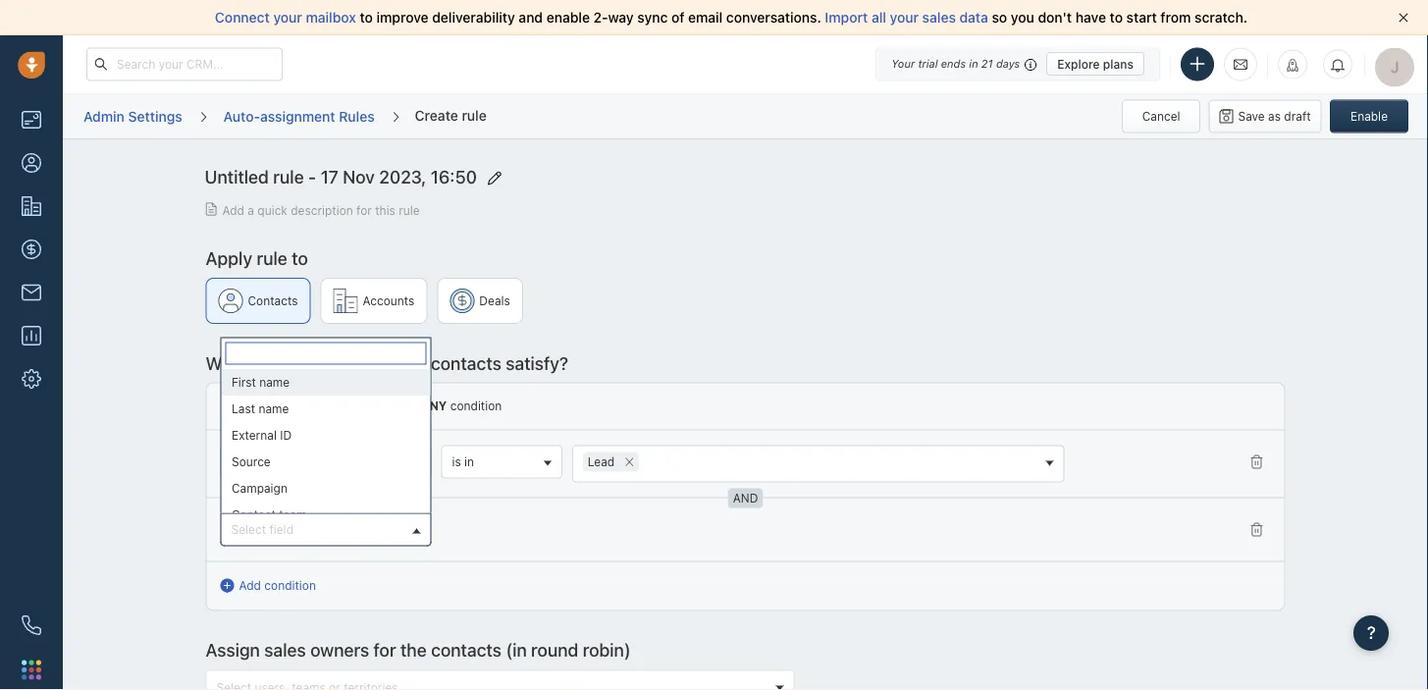 Task type: vqa. For each thing, say whether or not it's contained in the screenshot.
CONTACT TEAM
yes



Task type: describe. For each thing, give the bounding box(es) containing it.
save
[[1238, 109, 1265, 123]]

first name
[[231, 375, 289, 389]]

admin settings link
[[82, 101, 183, 132]]

stage
[[284, 455, 315, 468]]

lifecycle stage button
[[220, 445, 431, 479]]

add condition
[[239, 579, 316, 592]]

1 vertical spatial conditions
[[284, 399, 342, 413]]

phone element
[[12, 606, 51, 645]]

untitled rule - 17 nov 2023, 16:50
[[205, 166, 477, 187]]

16:50
[[431, 166, 477, 187]]

contact
[[231, 508, 275, 521]]

way
[[608, 9, 634, 26]]

21
[[981, 57, 993, 70]]

select field
[[231, 522, 294, 536]]

lead
[[588, 455, 615, 469]]

admin
[[83, 108, 125, 124]]

match all conditions
[[220, 399, 342, 413]]

deals link
[[437, 278, 523, 324]]

in inside button
[[464, 455, 474, 468]]

accounts link
[[321, 278, 427, 324]]

assign
[[206, 640, 260, 661]]

rule for untitled rule - 17 nov 2023, 16:50
[[273, 166, 304, 187]]

cancel button
[[1122, 100, 1201, 133]]

plans
[[1103, 57, 1134, 71]]

this
[[375, 203, 395, 217]]

email
[[688, 9, 723, 26]]

source
[[231, 455, 270, 468]]

deliverability
[[432, 9, 515, 26]]

what's new image
[[1286, 58, 1300, 72]]

2023,
[[379, 166, 426, 187]]

field
[[269, 522, 294, 536]]

from
[[1161, 9, 1191, 26]]

enable
[[546, 9, 590, 26]]

lifecycle
[[231, 455, 281, 468]]

-
[[308, 166, 316, 187]]

round
[[531, 640, 578, 661]]

apply rule to
[[206, 247, 308, 268]]

lifecycle stage
[[231, 455, 315, 468]]

1 horizontal spatial condition
[[450, 399, 502, 413]]

should
[[342, 352, 396, 373]]

create rule
[[415, 107, 487, 123]]

team
[[279, 508, 306, 521]]

draft
[[1284, 109, 1311, 123]]

source option
[[221, 448, 430, 475]]

you
[[1011, 9, 1034, 26]]

match for match all conditions
[[220, 399, 255, 413]]

×
[[624, 450, 635, 471]]

auto-
[[223, 108, 260, 124]]

all
[[258, 399, 281, 413]]

start
[[1127, 9, 1157, 26]]

and
[[519, 9, 543, 26]]

auto-assignment rules
[[223, 108, 375, 124]]

as
[[1268, 109, 1281, 123]]

import
[[825, 9, 868, 26]]

scratch.
[[1195, 9, 1248, 26]]

add condition link
[[220, 577, 316, 594]]

assignment
[[260, 108, 335, 124]]

2 the from the top
[[400, 640, 427, 661]]

what
[[206, 352, 249, 373]]

0 horizontal spatial to
[[292, 247, 308, 268]]

apply
[[206, 247, 252, 268]]

enable
[[1351, 109, 1388, 123]]

mailbox
[[306, 9, 356, 26]]

days
[[996, 57, 1020, 70]]

external id option
[[221, 422, 430, 448]]

rules
[[339, 108, 375, 124]]

explore
[[1057, 57, 1100, 71]]

assign sales owners for the contacts (in round robin)
[[206, 640, 631, 661]]

connect
[[215, 9, 270, 26]]

last
[[231, 402, 255, 415]]

satisfy?
[[506, 352, 568, 373]]

ends
[[941, 57, 966, 70]]

sync
[[637, 9, 668, 26]]

conversations.
[[726, 9, 821, 26]]



Task type: locate. For each thing, give the bounding box(es) containing it.
data
[[960, 9, 988, 26]]

1 vertical spatial in
[[464, 455, 474, 468]]

1 horizontal spatial sales
[[922, 9, 956, 26]]

0 vertical spatial condition
[[450, 399, 502, 413]]

your trial ends in 21 days
[[891, 57, 1020, 70]]

robin)
[[583, 640, 631, 661]]

Select users, teams or territories search field
[[212, 677, 769, 690]]

1 horizontal spatial your
[[890, 9, 919, 26]]

0 horizontal spatial sales
[[264, 640, 306, 661]]

name up external id
[[258, 402, 288, 415]]

0 horizontal spatial condition
[[264, 579, 316, 592]]

freshworks switcher image
[[22, 660, 41, 680]]

owners
[[310, 640, 369, 661]]

a
[[248, 203, 254, 217]]

rule right 'this' in the left of the page
[[399, 203, 420, 217]]

for left 'this' in the left of the page
[[356, 203, 372, 217]]

1 vertical spatial add
[[239, 579, 261, 592]]

0 vertical spatial for
[[356, 203, 372, 217]]

save as draft
[[1238, 109, 1311, 123]]

in right is
[[464, 455, 474, 468]]

your left mailbox
[[273, 9, 302, 26]]

explore plans link
[[1047, 52, 1145, 76]]

match for match any condition
[[383, 399, 418, 413]]

quick
[[258, 203, 287, 217]]

name
[[259, 375, 289, 389], [258, 402, 288, 415]]

add
[[222, 203, 244, 217], [239, 579, 261, 592]]

None search field
[[639, 452, 664, 473]]

condition down field at the left
[[264, 579, 316, 592]]

0 vertical spatial add
[[222, 203, 244, 217]]

enable button
[[1330, 100, 1409, 133]]

None search field
[[225, 342, 426, 365]]

2-
[[594, 9, 608, 26]]

improve
[[376, 9, 429, 26]]

17
[[321, 166, 338, 187]]

your right all
[[890, 9, 919, 26]]

campaign option
[[221, 475, 430, 501]]

so
[[992, 9, 1007, 26]]

1 vertical spatial name
[[258, 402, 288, 415]]

create
[[415, 107, 458, 123]]

any
[[421, 399, 447, 413]]

the right should
[[400, 352, 427, 373]]

1 horizontal spatial in
[[969, 57, 978, 70]]

untitled
[[205, 166, 269, 187]]

the right owners on the bottom
[[400, 640, 427, 661]]

rule for apply rule to
[[257, 247, 287, 268]]

to right mailbox
[[360, 9, 373, 26]]

rule up contacts
[[257, 247, 287, 268]]

conditions up first name
[[253, 352, 337, 373]]

0 horizontal spatial for
[[356, 203, 372, 217]]

name for last name
[[258, 402, 288, 415]]

last name
[[231, 402, 288, 415]]

sales
[[922, 9, 956, 26], [264, 640, 306, 661]]

1 vertical spatial condition
[[264, 579, 316, 592]]

1 horizontal spatial for
[[374, 640, 396, 661]]

for
[[356, 203, 372, 217], [374, 640, 396, 661]]

add a quick description for this rule
[[222, 203, 420, 217]]

× button
[[620, 450, 639, 472]]

all
[[872, 9, 886, 26]]

conditions down first name option
[[284, 399, 342, 413]]

1 vertical spatial sales
[[264, 640, 306, 661]]

sales right assign
[[264, 640, 306, 661]]

contacts link
[[206, 278, 311, 324]]

contacts
[[248, 294, 298, 307]]

to up contacts
[[292, 247, 308, 268]]

rule
[[462, 107, 487, 123], [273, 166, 304, 187], [399, 203, 420, 217], [257, 247, 287, 268]]

contact team option
[[221, 501, 430, 528]]

2 horizontal spatial to
[[1110, 9, 1123, 26]]

contacts
[[431, 352, 501, 373], [431, 640, 502, 661]]

1 the from the top
[[400, 352, 427, 373]]

your
[[891, 57, 915, 70]]

campaign
[[231, 481, 287, 495]]

1 horizontal spatial match
[[383, 399, 418, 413]]

cancel
[[1142, 109, 1180, 123]]

rule right create
[[462, 107, 487, 123]]

admin settings
[[83, 108, 182, 124]]

1 match from the left
[[220, 399, 255, 413]]

sales left data
[[922, 9, 956, 26]]

list box
[[221, 369, 430, 528]]

2 your from the left
[[890, 9, 919, 26]]

description
[[291, 203, 353, 217]]

add left a
[[222, 203, 244, 217]]

is
[[452, 455, 461, 468]]

external id
[[231, 428, 291, 442]]

settings
[[128, 108, 182, 124]]

name for first name
[[259, 375, 289, 389]]

0 vertical spatial conditions
[[253, 352, 337, 373]]

0 vertical spatial the
[[400, 352, 427, 373]]

condition right any at the left of page
[[450, 399, 502, 413]]

in left 21 at the right top
[[969, 57, 978, 70]]

condition
[[450, 399, 502, 413], [264, 579, 316, 592]]

contacts up select users, teams or territories search field
[[431, 640, 502, 661]]

select
[[231, 522, 266, 536]]

connect your mailbox to improve deliverability and enable 2-way sync of email conversations. import all your sales data so you don't have to start from scratch.
[[215, 9, 1248, 26]]

match down first
[[220, 399, 255, 413]]

explore plans
[[1057, 57, 1134, 71]]

(in
[[506, 640, 527, 661]]

auto-assignment rules link
[[223, 101, 376, 132]]

list box containing first name
[[221, 369, 430, 528]]

for right owners on the bottom
[[374, 640, 396, 661]]

to
[[360, 9, 373, 26], [1110, 9, 1123, 26], [292, 247, 308, 268]]

add for add a quick description for this rule
[[222, 203, 244, 217]]

close image
[[1399, 13, 1409, 23]]

0 vertical spatial in
[[969, 57, 978, 70]]

is in
[[452, 455, 474, 468]]

0 vertical spatial contacts
[[431, 352, 501, 373]]

import all your sales data link
[[825, 9, 992, 26]]

2 match from the left
[[383, 399, 418, 413]]

Search your CRM... text field
[[86, 48, 283, 81]]

1 vertical spatial contacts
[[431, 640, 502, 661]]

first name option
[[221, 369, 430, 395]]

name up all
[[259, 375, 289, 389]]

rule left -
[[273, 166, 304, 187]]

add down the select
[[239, 579, 261, 592]]

to left start
[[1110, 9, 1123, 26]]

1 vertical spatial for
[[374, 640, 396, 661]]

1 vertical spatial the
[[400, 640, 427, 661]]

is in button
[[441, 445, 562, 479]]

of
[[671, 9, 685, 26]]

add for add condition
[[239, 579, 261, 592]]

don't
[[1038, 9, 1072, 26]]

0 vertical spatial sales
[[922, 9, 956, 26]]

in
[[969, 57, 978, 70], [464, 455, 474, 468]]

0 horizontal spatial match
[[220, 399, 255, 413]]

phone image
[[22, 615, 41, 635]]

accounts
[[363, 294, 415, 307]]

deals
[[479, 294, 510, 307]]

have
[[1076, 9, 1106, 26]]

rule for create rule
[[462, 107, 487, 123]]

select field button
[[220, 513, 431, 546]]

first
[[231, 375, 256, 389]]

match left any at the left of page
[[383, 399, 418, 413]]

id
[[280, 428, 291, 442]]

save as draft button
[[1209, 100, 1322, 133]]

your
[[273, 9, 302, 26], [890, 9, 919, 26]]

send email image
[[1234, 56, 1248, 72]]

0 horizontal spatial in
[[464, 455, 474, 468]]

1 horizontal spatial to
[[360, 9, 373, 26]]

contacts up match any condition
[[431, 352, 501, 373]]

0 horizontal spatial your
[[273, 9, 302, 26]]

0 vertical spatial name
[[259, 375, 289, 389]]

last name option
[[221, 395, 430, 422]]

match any condition
[[383, 399, 502, 413]]

1 your from the left
[[273, 9, 302, 26]]

what conditions should the contacts satisfy?
[[206, 352, 568, 373]]

trial
[[918, 57, 938, 70]]

nov
[[343, 166, 375, 187]]



